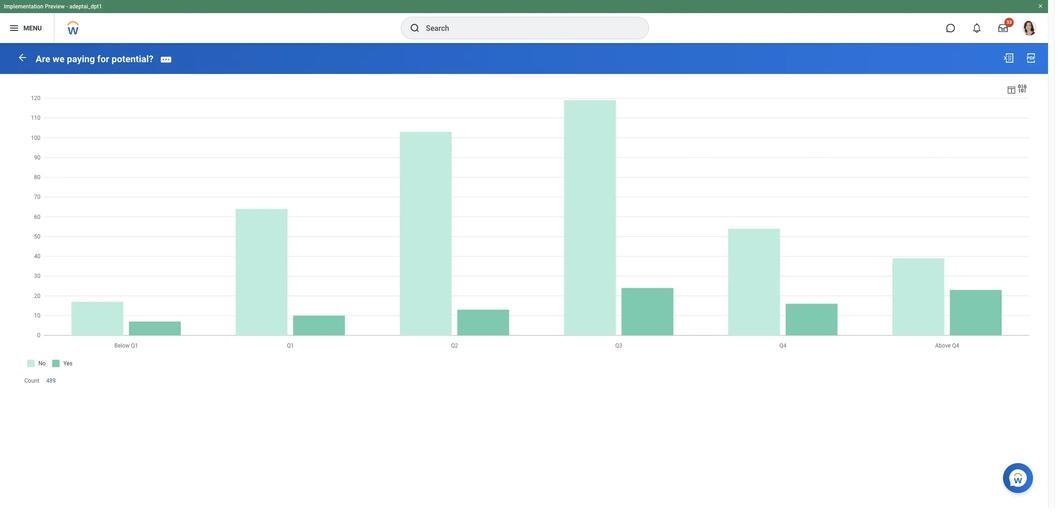 Task type: describe. For each thing, give the bounding box(es) containing it.
33 button
[[993, 18, 1014, 38]]

are we paying for potential? main content
[[0, 43, 1049, 405]]

potential?
[[112, 53, 154, 65]]

489 button
[[46, 378, 57, 385]]

menu banner
[[0, 0, 1049, 43]]

notifications large image
[[973, 23, 982, 33]]

close environment banner image
[[1038, 3, 1044, 9]]

count
[[24, 378, 39, 385]]

are
[[36, 53, 50, 65]]

configure and view chart data image down view printable version (pdf) image
[[1017, 83, 1028, 94]]

33
[[1007, 20, 1012, 25]]

justify image
[[8, 22, 20, 34]]

search image
[[409, 22, 421, 34]]

489
[[46, 378, 56, 385]]

adeptai_dpt1
[[69, 3, 102, 10]]

export to excel image
[[1004, 52, 1015, 64]]

inbox large image
[[999, 23, 1008, 33]]

for
[[97, 53, 109, 65]]

are we paying for potential? link
[[36, 53, 154, 65]]

previous page image
[[17, 52, 28, 63]]



Task type: locate. For each thing, give the bounding box(es) containing it.
-
[[66, 3, 68, 10]]

paying
[[67, 53, 95, 65]]

we
[[53, 53, 65, 65]]

are we paying for potential?
[[36, 53, 154, 65]]

view printable version (pdf) image
[[1026, 52, 1037, 64]]

configure and view chart data image
[[1017, 83, 1028, 94], [1007, 85, 1017, 95]]

implementation preview -   adeptai_dpt1
[[4, 3, 102, 10]]

menu
[[23, 24, 42, 32]]

implementation
[[4, 3, 43, 10]]

configure and view chart data image down the export to excel image
[[1007, 85, 1017, 95]]

profile logan mcneil image
[[1022, 21, 1037, 38]]

menu button
[[0, 13, 54, 43]]

Search Workday  search field
[[426, 18, 629, 38]]

preview
[[45, 3, 65, 10]]



Task type: vqa. For each thing, say whether or not it's contained in the screenshot.
pay image
no



